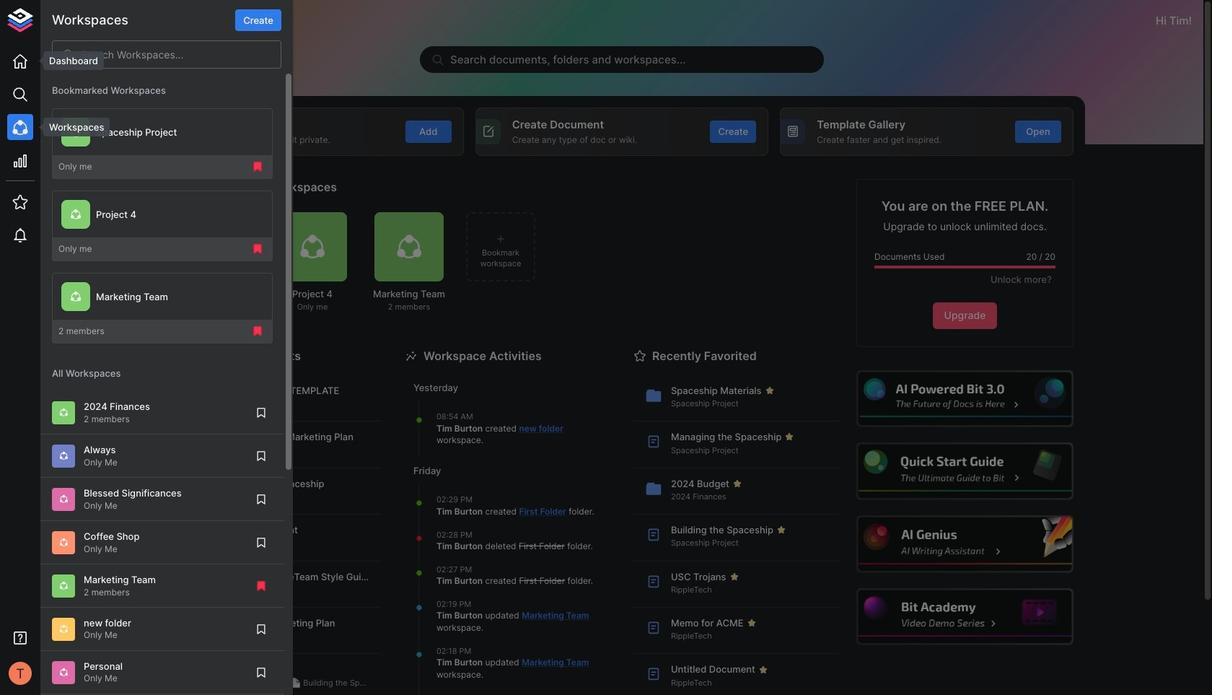 Task type: vqa. For each thing, say whether or not it's contained in the screenshot.
third "Help" image from the bottom of the page
yes



Task type: locate. For each thing, give the bounding box(es) containing it.
0 vertical spatial remove bookmark image
[[251, 160, 264, 173]]

4 bookmark image from the top
[[255, 536, 268, 549]]

remove bookmark image
[[251, 160, 264, 173], [251, 243, 264, 256], [255, 580, 268, 593]]

3 bookmark image from the top
[[255, 493, 268, 506]]

tooltip
[[33, 51, 104, 70], [33, 118, 110, 137]]

0 vertical spatial tooltip
[[33, 51, 104, 70]]

2 vertical spatial remove bookmark image
[[255, 580, 268, 593]]

1 vertical spatial tooltip
[[33, 118, 110, 137]]

4 help image from the top
[[857, 588, 1074, 646]]

help image
[[857, 370, 1074, 427], [857, 443, 1074, 500], [857, 516, 1074, 573], [857, 588, 1074, 646]]

bookmark image
[[255, 406, 268, 419], [255, 450, 268, 463], [255, 493, 268, 506], [255, 536, 268, 549], [255, 623, 268, 636]]



Task type: describe. For each thing, give the bounding box(es) containing it.
2 tooltip from the top
[[33, 118, 110, 137]]

1 vertical spatial remove bookmark image
[[251, 243, 264, 256]]

1 bookmark image from the top
[[255, 406, 268, 419]]

bookmark image
[[255, 666, 268, 679]]

2 help image from the top
[[857, 443, 1074, 500]]

3 help image from the top
[[857, 516, 1074, 573]]

Search Workspaces... text field
[[81, 40, 282, 69]]

5 bookmark image from the top
[[255, 623, 268, 636]]

1 tooltip from the top
[[33, 51, 104, 70]]

remove bookmark image
[[251, 325, 264, 338]]

2 bookmark image from the top
[[255, 450, 268, 463]]

1 help image from the top
[[857, 370, 1074, 427]]



